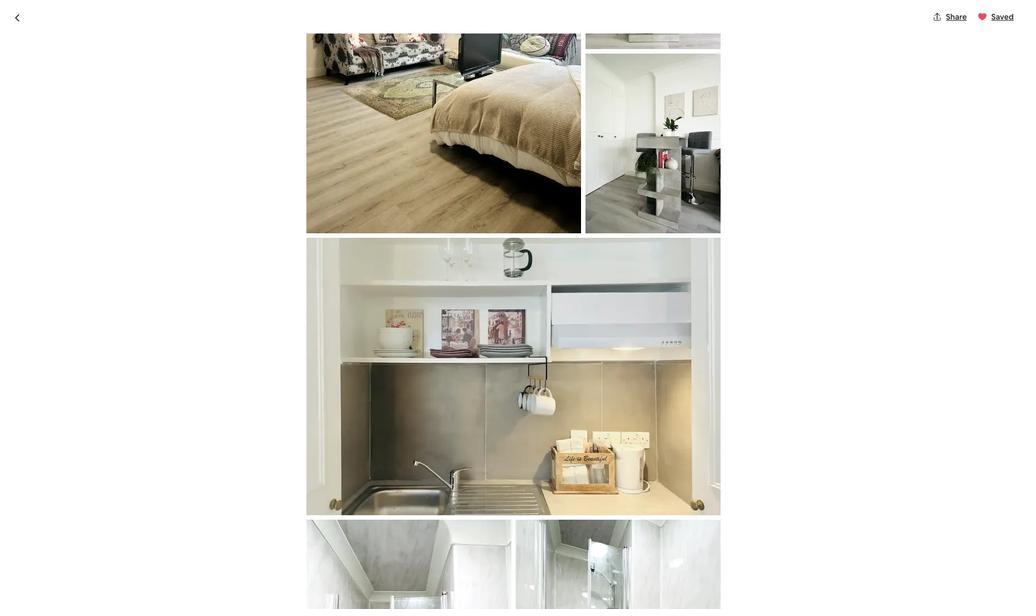 Task type: locate. For each thing, give the bounding box(es) containing it.
listing image 8 image
[[586, 0, 721, 49], [586, 0, 721, 49]]

rental
[[237, 382, 271, 397]]

from
[[497, 572, 517, 583]]

listing image 10 image
[[307, 238, 721, 515], [307, 238, 721, 515]]

before left dec
[[310, 521, 338, 533]]

before down $1,283
[[651, 412, 675, 422]]

listing image 11 image
[[307, 520, 511, 609], [307, 520, 511, 609]]

learn more about the host, tala. image
[[534, 382, 566, 414], [534, 382, 566, 414]]

1 vertical spatial the
[[326, 497, 339, 507]]

london,
[[269, 27, 298, 37]]

won't
[[691, 543, 711, 553]]

you
[[676, 543, 689, 553]]

yet
[[756, 543, 767, 553]]

0 vertical spatial before
[[651, 412, 675, 422]]

shops,
[[356, 585, 383, 597]]

dialog
[[0, 0, 1027, 609]]

0 vertical spatial the
[[317, 459, 329, 469]]

the right with
[[317, 459, 329, 469]]

stylish
[[232, 572, 257, 583]]

$1,283
[[632, 396, 669, 411]]

and
[[433, 585, 449, 597]]

greater london, england, united kingdom
[[238, 27, 393, 37]]

england,
[[300, 27, 332, 37]]

share button
[[928, 7, 971, 26]]

the right for
[[326, 497, 339, 507]]

with
[[300, 459, 315, 469]]

this inside enjoy a stylish experience at this centrally-located home. a stones throw from holland park, the design museum, kensington shops, restaurants and amenities.
[[317, 572, 332, 583]]

pets
[[275, 497, 291, 507]]

for
[[314, 497, 325, 507]]

0 horizontal spatial before
[[310, 521, 338, 533]]

this right at
[[317, 572, 332, 583]]

listing image 7 image
[[307, 0, 581, 234], [307, 0, 581, 234]]

this left "listing" in the bottom right of the page
[[726, 580, 739, 590]]

2 vertical spatial the
[[223, 585, 237, 597]]

taxes
[[677, 412, 697, 422]]

before for $1,283
[[651, 412, 675, 422]]

bath
[[331, 401, 350, 413]]

in
[[292, 459, 298, 469]]

greater london, england, united kingdom button
[[238, 25, 393, 39]]

a
[[225, 572, 230, 583]]

centrally-
[[334, 572, 373, 583]]

united
[[333, 27, 358, 37]]

report
[[698, 580, 724, 590]]

enjoy
[[201, 572, 223, 583]]

the inside furry friends welcome bring your pets along for the stay.
[[326, 497, 339, 507]]

kensington oasis, holland park image 2 image
[[518, 52, 670, 208]]

before
[[651, 412, 675, 422], [310, 521, 338, 533]]

listing image 12 image
[[516, 520, 721, 609], [516, 520, 721, 609]]

0 horizontal spatial this
[[317, 572, 332, 583]]

before inside $1,283 total before taxes
[[651, 412, 675, 422]]

museum,
[[269, 585, 306, 597]]

1
[[325, 401, 329, 413]]

listing image 9 image
[[586, 53, 721, 234], [586, 53, 721, 234]]

before for free
[[310, 521, 338, 533]]

yourself
[[261, 459, 290, 469]]

dec
[[340, 521, 357, 533]]

kensington oasis, holland park image 1 image
[[201, 52, 514, 365]]

furry friends welcome bring your pets along for the stay.
[[237, 483, 357, 507]]

your
[[257, 497, 273, 507]]

1 horizontal spatial before
[[651, 412, 675, 422]]

the down a on the left bottom
[[223, 585, 237, 597]]

this
[[317, 572, 332, 583], [726, 580, 739, 590]]

experience
[[259, 572, 305, 583]]

report this listing button
[[681, 580, 763, 590]]

welcome
[[292, 483, 330, 495]]

report this listing
[[698, 580, 763, 590]]

1 vertical spatial before
[[310, 521, 338, 533]]

the
[[317, 459, 329, 469], [326, 497, 339, 507], [223, 585, 237, 597]]

check
[[237, 459, 260, 469]]

enjoy a stylish experience at this centrally-located home. a stones throw from holland park, the design museum, kensington shops, restaurants and amenities.
[[201, 572, 553, 597]]

throw
[[471, 572, 495, 583]]

furry
[[237, 483, 259, 495]]

free
[[237, 521, 255, 533]]

check yourself in with the lockbox.
[[237, 459, 361, 469]]

along
[[293, 497, 313, 507]]



Task type: describe. For each thing, give the bounding box(es) containing it.
home.
[[406, 572, 432, 583]]

greater
[[238, 27, 267, 37]]

1 horizontal spatial this
[[726, 580, 739, 590]]

restaurants
[[385, 585, 431, 597]]

beds
[[299, 401, 319, 413]]

dialog containing share
[[0, 0, 1027, 609]]

park,
[[201, 585, 221, 597]]

reserve button
[[632, 507, 812, 534]]

stay.
[[340, 497, 357, 507]]

entire
[[201, 382, 235, 397]]

22
[[359, 521, 369, 533]]

·
[[321, 401, 323, 413]]

design
[[239, 585, 267, 597]]

2
[[292, 401, 297, 413]]

holland
[[519, 572, 551, 583]]

kensington oasis, holland park image 3 image
[[518, 213, 670, 365]]

free cancellation before dec 22
[[237, 521, 369, 533]]

located
[[373, 572, 404, 583]]

entire rental unit hosted by tala 2 beds · 1 bath
[[201, 382, 382, 413]]

you won't be charged yet
[[676, 543, 767, 553]]

total
[[632, 412, 650, 422]]

the inside enjoy a stylish experience at this centrally-located home. a stones throw from holland park, the design museum, kensington shops, restaurants and amenities.
[[223, 585, 237, 597]]

saved button
[[974, 7, 1018, 26]]

kensington oasis, holland park image 4 image
[[674, 52, 826, 208]]

unit
[[274, 382, 296, 397]]

kensington oasis, holland park image 5 image
[[674, 213, 826, 365]]

amenities.
[[451, 585, 493, 597]]

by tala
[[342, 382, 382, 397]]

a
[[434, 572, 440, 583]]

charged
[[724, 543, 754, 553]]

listing
[[741, 580, 763, 590]]

reserve
[[705, 514, 739, 526]]

cancellation
[[257, 521, 308, 533]]

at
[[307, 572, 315, 583]]

lockbox.
[[331, 459, 361, 469]]

bring
[[237, 497, 255, 507]]

$1,283 total before taxes
[[632, 396, 697, 422]]

12/27/2023
[[638, 450, 678, 460]]

kensington
[[308, 585, 354, 597]]

hosted
[[299, 382, 340, 397]]

be
[[713, 543, 722, 553]]

share
[[946, 12, 967, 22]]

kingdom
[[360, 27, 393, 37]]

friends
[[260, 483, 290, 495]]

saved
[[991, 12, 1014, 22]]

12/27/2023 button
[[632, 435, 812, 467]]

stones
[[442, 572, 469, 583]]



Task type: vqa. For each thing, say whether or not it's contained in the screenshot.
Listing image 4
no



